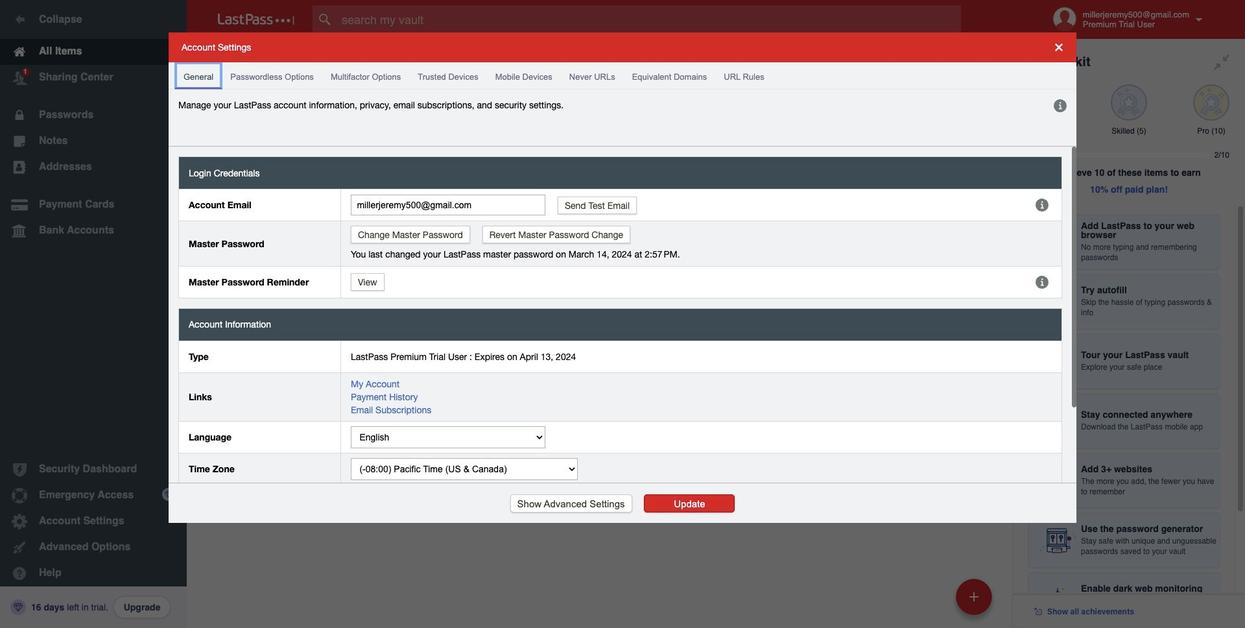 Task type: describe. For each thing, give the bounding box(es) containing it.
Search search field
[[313, 5, 987, 34]]

lastpass image
[[218, 14, 295, 25]]

new item image
[[970, 592, 979, 601]]



Task type: locate. For each thing, give the bounding box(es) containing it.
new item navigation
[[952, 575, 1000, 628]]

main navigation navigation
[[0, 0, 187, 628]]

vault options navigation
[[187, 39, 1013, 78]]

search my vault text field
[[313, 5, 987, 34]]



